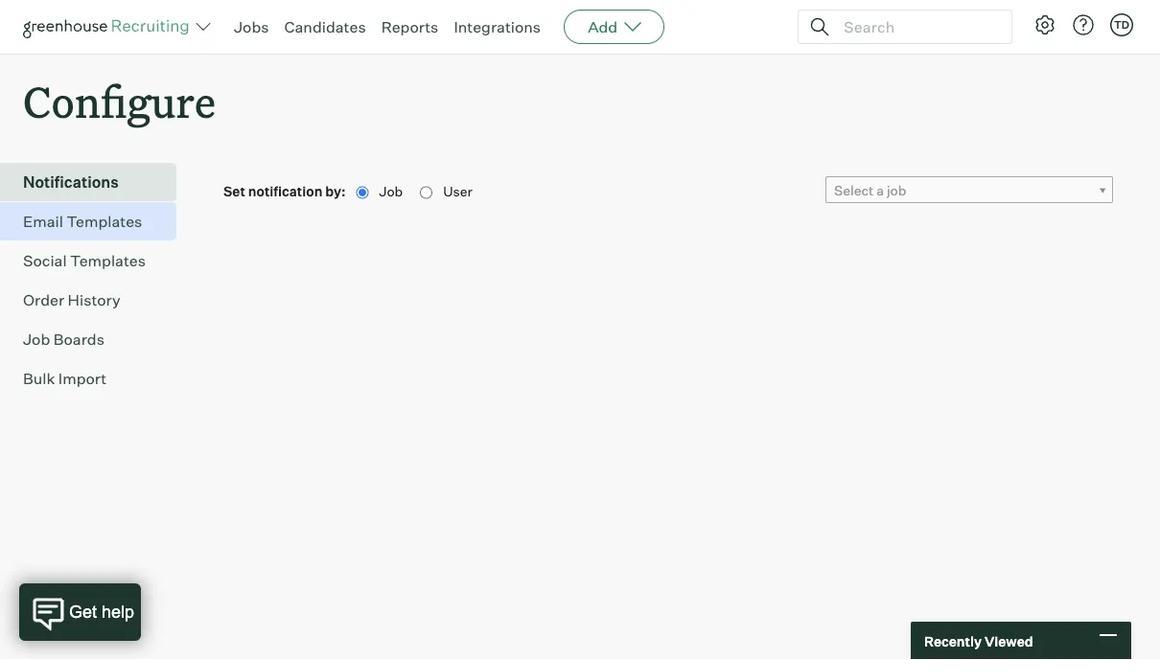Task type: locate. For each thing, give the bounding box(es) containing it.
templates down 'notifications' link
[[67, 212, 142, 231]]

templates for email templates
[[67, 212, 142, 231]]

notification
[[248, 183, 323, 200]]

bulk
[[23, 369, 55, 389]]

templates for social templates
[[70, 251, 146, 271]]

bulk import link
[[23, 367, 169, 391]]

templates
[[67, 212, 142, 231], [70, 251, 146, 271]]

add
[[588, 17, 618, 36]]

1 vertical spatial templates
[[70, 251, 146, 271]]

job up bulk
[[23, 330, 50, 349]]

job boards link
[[23, 328, 169, 351]]

select a job link
[[826, 177, 1113, 204]]

recently viewed
[[925, 633, 1033, 650]]

add button
[[564, 10, 665, 44]]

user
[[443, 183, 473, 200]]

job right job option
[[379, 183, 406, 200]]

Job radio
[[356, 187, 369, 199]]

0 vertical spatial job
[[379, 183, 406, 200]]

notifications link
[[23, 171, 169, 194]]

1 horizontal spatial job
[[379, 183, 406, 200]]

set notification by:
[[223, 183, 349, 200]]

jobs
[[234, 17, 269, 36]]

job
[[379, 183, 406, 200], [23, 330, 50, 349]]

order history
[[23, 291, 121, 310]]

templates up order history link
[[70, 251, 146, 271]]

integrations
[[454, 17, 541, 36]]

select a job
[[834, 182, 907, 199]]

1 vertical spatial job
[[23, 330, 50, 349]]

by:
[[325, 183, 346, 200]]

email
[[23, 212, 63, 231]]

history
[[68, 291, 121, 310]]

0 horizontal spatial job
[[23, 330, 50, 349]]

social templates
[[23, 251, 146, 271]]

jobs link
[[234, 17, 269, 36]]

Search text field
[[839, 13, 995, 41]]

recently
[[925, 633, 982, 650]]

td button
[[1107, 10, 1137, 40]]

0 vertical spatial templates
[[67, 212, 142, 231]]



Task type: vqa. For each thing, say whether or not it's contained in the screenshot.
New
no



Task type: describe. For each thing, give the bounding box(es) containing it.
User radio
[[420, 187, 433, 199]]

bulk import
[[23, 369, 107, 389]]

order history link
[[23, 289, 169, 312]]

td
[[1114, 18, 1130, 31]]

reports link
[[381, 17, 439, 36]]

integrations link
[[454, 17, 541, 36]]

order
[[23, 291, 64, 310]]

configure image
[[1034, 13, 1057, 36]]

job boards
[[23, 330, 104, 349]]

a
[[877, 182, 884, 199]]

job for job boards
[[23, 330, 50, 349]]

import
[[58, 369, 107, 389]]

social
[[23, 251, 67, 271]]

td button
[[1111, 13, 1134, 36]]

reports
[[381, 17, 439, 36]]

set
[[223, 183, 245, 200]]

configure
[[23, 73, 216, 129]]

email templates
[[23, 212, 142, 231]]

notifications
[[23, 173, 119, 192]]

greenhouse recruiting image
[[23, 15, 196, 38]]

email templates link
[[23, 210, 169, 233]]

candidates link
[[284, 17, 366, 36]]

candidates
[[284, 17, 366, 36]]

viewed
[[985, 633, 1033, 650]]

job
[[887, 182, 907, 199]]

social templates link
[[23, 250, 169, 273]]

job for job
[[379, 183, 406, 200]]

select
[[834, 182, 874, 199]]

boards
[[53, 330, 104, 349]]



